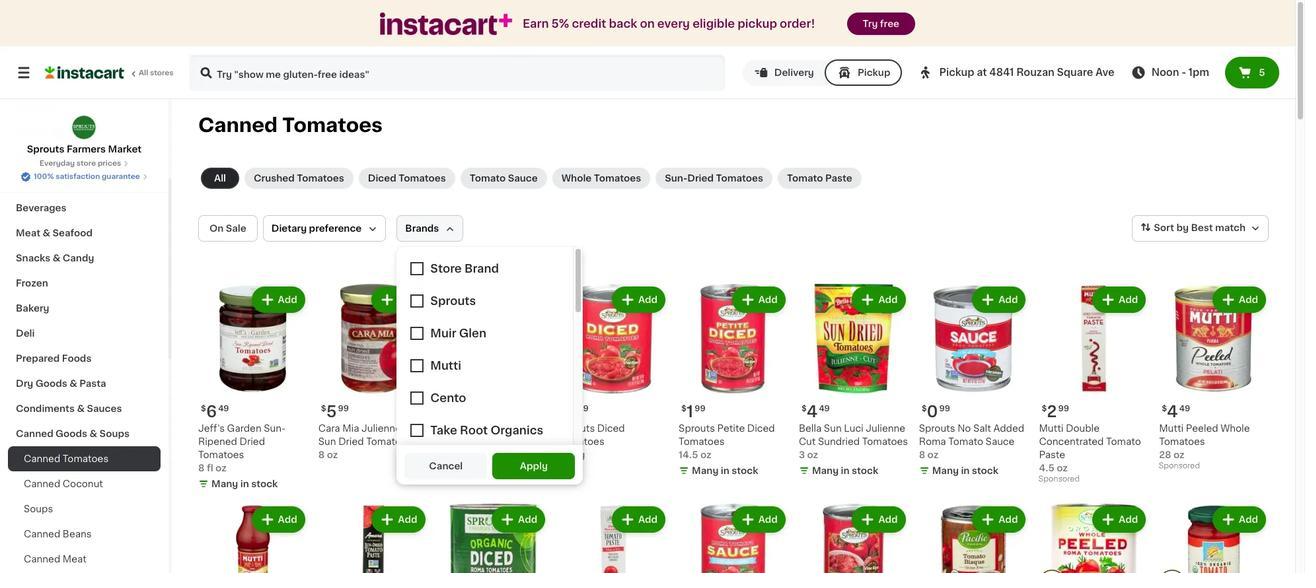 Task type: locate. For each thing, give the bounding box(es) containing it.
no inside sprouts no salt added roma tomato sauce 8 oz
[[958, 424, 971, 433]]

julienne right luci
[[866, 424, 905, 433]]

delivery button
[[743, 59, 825, 86]]

canned goods & soups
[[16, 430, 130, 439]]

0 vertical spatial added
[[994, 424, 1024, 433]]

oz inside bella sun luci julienne cut sundried tomatoes 3 oz
[[807, 451, 818, 460]]

5 right 1pm
[[1259, 68, 1265, 77]]

& inside the condiments & sauces link
[[77, 404, 85, 414]]

eggs
[[54, 178, 78, 188]]

0 horizontal spatial pickup
[[858, 68, 890, 77]]

& left candy
[[53, 254, 60, 263]]

crushed tomatoes link
[[245, 168, 353, 189]]

sprouts farmers market
[[27, 145, 142, 154]]

condiments
[[16, 404, 75, 414]]

0 horizontal spatial 4
[[807, 404, 818, 419]]

0 horizontal spatial whole
[[562, 174, 592, 183]]

$ for cara mia julienne style sun dried tomatoes
[[321, 405, 326, 413]]

99 up sprouts diced tomatoes no salt added 14.5 oz
[[454, 405, 465, 413]]

0 horizontal spatial 8
[[198, 464, 205, 473]]

49 up sprouts diced tomatoes 794 g
[[578, 405, 589, 413]]

many in stock for 1
[[692, 466, 758, 476]]

3 99 from the left
[[454, 405, 465, 413]]

1 horizontal spatial sponsored badge image
[[1159, 463, 1199, 470]]

sprouts up "roma"
[[919, 424, 955, 433]]

99
[[695, 405, 706, 413], [338, 405, 349, 413], [454, 405, 465, 413], [939, 405, 950, 413], [1058, 405, 1069, 413]]

8 for sprouts no salt added roma tomato sauce 8 oz
[[919, 451, 925, 460]]

in down sprouts no salt added roma tomato sauce 8 oz at the bottom right of page
[[961, 466, 970, 476]]

4
[[807, 404, 818, 419], [1167, 404, 1178, 419]]

4 up bella
[[807, 404, 818, 419]]

2 $ 1 99 from the left
[[441, 404, 465, 419]]

1 1 from the left
[[687, 404, 693, 419]]

cara mia julienne style sun dried tomatoes 8 oz
[[318, 424, 427, 460]]

stock down "sprouts petite diced tomatoes 14.5 oz"
[[732, 466, 758, 476]]

1 horizontal spatial whole
[[1221, 424, 1250, 433]]

1 $ from the left
[[201, 405, 206, 413]]

49 up bella
[[819, 405, 830, 413]]

2 horizontal spatial 8
[[919, 451, 925, 460]]

sun down cara
[[318, 437, 336, 447]]

6 $ from the left
[[922, 405, 927, 413]]

$ 4 49 up peeled
[[1162, 404, 1190, 419]]

pickup left at
[[939, 67, 974, 77]]

sprouts down recipes
[[16, 128, 53, 137]]

mutti down $ 2 99
[[1039, 424, 1064, 433]]

1 vertical spatial paste
[[1039, 451, 1065, 460]]

& down the condiments & sauces link
[[90, 430, 97, 439]]

1 vertical spatial sponsored badge image
[[1039, 476, 1079, 484]]

brands down diced tomatoes link
[[405, 224, 439, 233]]

0 horizontal spatial meat
[[16, 229, 40, 238]]

1 horizontal spatial 1
[[687, 404, 693, 419]]

whole tomatoes link
[[552, 168, 650, 189]]

$ up cara
[[321, 405, 326, 413]]

beverages link
[[8, 196, 161, 221]]

& left "sauces"
[[77, 404, 85, 414]]

1 horizontal spatial paste
[[1039, 451, 1065, 460]]

5 $ from the left
[[802, 405, 807, 413]]

tomato inside sprouts no salt added roma tomato sauce 8 oz
[[948, 437, 983, 447]]

3 $ from the left
[[321, 405, 326, 413]]

0 vertical spatial sponsored badge image
[[1159, 463, 1199, 470]]

oz inside mutti peeled whole tomatoes 28 oz
[[1174, 451, 1185, 460]]

2
[[566, 404, 576, 419], [1047, 404, 1057, 419]]

instacart logo image
[[45, 65, 124, 81]]

meat & seafood
[[16, 229, 93, 238]]

canned inside "link"
[[24, 530, 60, 539]]

canned up canned meat
[[24, 530, 60, 539]]

sprouts inside sprouts diced tomatoes 794 g
[[559, 424, 595, 433]]

mutti up 28
[[1159, 424, 1184, 433]]

2 up concentrated
[[1047, 404, 1057, 419]]

salt
[[973, 424, 991, 433], [502, 437, 520, 447]]

many for 4
[[812, 466, 839, 476]]

delivery
[[774, 68, 814, 77]]

canned tomatoes inside "link"
[[24, 455, 109, 464]]

1 vertical spatial salt
[[502, 437, 520, 447]]

0 horizontal spatial sun-
[[264, 424, 286, 433]]

in for 1
[[721, 466, 729, 476]]

1 horizontal spatial sun-
[[665, 174, 687, 183]]

all up on
[[214, 174, 226, 183]]

soups down "sauces"
[[100, 430, 130, 439]]

pickup inside button
[[858, 68, 890, 77]]

sprouts for sprouts petite diced tomatoes 14.5 oz
[[679, 424, 715, 433]]

5 99 from the left
[[1058, 405, 1069, 413]]

1 horizontal spatial $ 1 99
[[681, 404, 706, 419]]

diced
[[368, 174, 396, 183], [747, 424, 775, 433], [477, 424, 505, 433], [597, 424, 625, 433]]

sprouts farmers market logo image
[[72, 115, 97, 140]]

1 vertical spatial added
[[438, 451, 469, 460]]

0 horizontal spatial item badge image
[[1039, 570, 1066, 574]]

2 4 from the left
[[1167, 404, 1178, 419]]

3 49 from the left
[[819, 405, 830, 413]]

0 vertical spatial salt
[[973, 424, 991, 433]]

1 horizontal spatial 5
[[1259, 68, 1265, 77]]

goods for dry
[[35, 379, 67, 389]]

$ for bella sun luci julienne cut sundried tomatoes
[[802, 405, 807, 413]]

many down "roma"
[[932, 466, 959, 476]]

canned for canned coconut link at the left bottom of page
[[24, 480, 60, 489]]

$ 0 99
[[922, 404, 950, 419]]

sprouts brands
[[16, 128, 89, 137]]

0 horizontal spatial 5
[[326, 404, 337, 419]]

all for all
[[214, 174, 226, 183]]

5 inside product group
[[326, 404, 337, 419]]

sprouts for sprouts brands
[[16, 128, 53, 137]]

1 vertical spatial sun
[[318, 437, 336, 447]]

ave
[[1096, 67, 1115, 77]]

$ 1 99 inside product group
[[681, 404, 706, 419]]

whole
[[562, 174, 592, 183], [1221, 424, 1250, 433]]

$ up bella
[[802, 405, 807, 413]]

meat inside "link"
[[16, 229, 40, 238]]

canned tomatoes up canned coconut at the left bottom
[[24, 455, 109, 464]]

rouzan
[[1016, 67, 1055, 77]]

tomatoes inside cara mia julienne style sun dried tomatoes 8 oz
[[366, 437, 412, 447]]

0 horizontal spatial dried
[[240, 437, 265, 447]]

4 for mutti peeled whole tomatoes
[[1167, 404, 1178, 419]]

1 vertical spatial canned tomatoes
[[24, 455, 109, 464]]

many in stock
[[692, 466, 758, 476], [812, 466, 878, 476], [932, 466, 999, 476], [211, 480, 278, 489]]

$ up the jeff's
[[201, 405, 206, 413]]

0 vertical spatial all
[[139, 69, 148, 77]]

0 horizontal spatial added
[[438, 451, 469, 460]]

0 horizontal spatial $ 1 99
[[441, 404, 465, 419]]

$ inside $ 0 99
[[922, 405, 927, 413]]

goods for canned
[[56, 430, 87, 439]]

whole inside mutti peeled whole tomatoes 28 oz
[[1221, 424, 1250, 433]]

product group
[[198, 284, 308, 493], [318, 284, 428, 462], [559, 284, 668, 462], [679, 284, 788, 480], [799, 284, 908, 480], [919, 284, 1029, 480], [1039, 284, 1149, 487], [1159, 284, 1269, 474], [198, 504, 308, 574], [318, 504, 428, 574], [438, 504, 548, 574], [559, 504, 668, 574], [679, 504, 788, 574], [799, 504, 908, 574], [919, 504, 1029, 574], [1039, 504, 1149, 574], [1159, 504, 1269, 574]]

canned down condiments
[[16, 430, 53, 439]]

no inside sprouts diced tomatoes no salt added 14.5 oz
[[487, 437, 500, 447]]

sun inside cara mia julienne style sun dried tomatoes 8 oz
[[318, 437, 336, 447]]

0 horizontal spatial sponsored badge image
[[1039, 476, 1079, 484]]

49
[[218, 405, 229, 413], [578, 405, 589, 413], [819, 405, 830, 413], [1179, 405, 1190, 413]]

sun up sundried
[[824, 424, 842, 433]]

match
[[1215, 223, 1246, 233]]

mia
[[342, 424, 359, 433]]

1 horizontal spatial brands
[[405, 224, 439, 233]]

dry
[[16, 379, 33, 389]]

2 $ 4 49 from the left
[[1162, 404, 1190, 419]]

1 julienne from the left
[[362, 424, 401, 433]]

&
[[44, 178, 52, 188], [43, 229, 50, 238], [53, 254, 60, 263], [69, 379, 77, 389], [77, 404, 85, 414], [90, 430, 97, 439]]

1 $ 4 49 from the left
[[802, 404, 830, 419]]

mutti inside 'mutti double concentrated tomato paste 4.5 oz'
[[1039, 424, 1064, 433]]

cancel
[[429, 462, 463, 471]]

sponsored badge image down 28
[[1159, 463, 1199, 470]]

$
[[201, 405, 206, 413], [681, 405, 687, 413], [321, 405, 326, 413], [441, 405, 446, 413], [802, 405, 807, 413], [922, 405, 927, 413], [1042, 405, 1047, 413], [1162, 405, 1167, 413]]

1 horizontal spatial sun
[[824, 424, 842, 433]]

99 for sprouts diced tomatoes no salt added
[[454, 405, 465, 413]]

tomatoes inside sprouts diced tomatoes 794 g
[[559, 437, 605, 447]]

& for snacks
[[53, 254, 60, 263]]

canned inside "link"
[[24, 455, 60, 464]]

earn
[[523, 19, 549, 29]]

1 up sprouts diced tomatoes no salt added 14.5 oz
[[446, 404, 453, 419]]

Search field
[[190, 56, 724, 90]]

added inside sprouts diced tomatoes no salt added 14.5 oz
[[438, 451, 469, 460]]

stock down sprouts no salt added roma tomato sauce 8 oz at the bottom right of page
[[972, 466, 999, 476]]

sale
[[226, 224, 246, 233]]

0 horizontal spatial mutti
[[1039, 424, 1064, 433]]

99 inside $ 2 99
[[1058, 405, 1069, 413]]

sauce
[[508, 174, 538, 183], [986, 437, 1015, 447]]

many for 0
[[932, 466, 959, 476]]

$ for sprouts diced tomatoes no salt added
[[441, 405, 446, 413]]

stock for 1
[[732, 466, 758, 476]]

& inside snacks & candy link
[[53, 254, 60, 263]]

in down sundried
[[841, 466, 850, 476]]

canned meat link
[[8, 547, 161, 572]]

ripened
[[198, 437, 237, 447]]

produce link
[[8, 145, 161, 170]]

$ 4 49 for mutti peeled whole tomatoes
[[1162, 404, 1190, 419]]

frozen
[[16, 279, 48, 288]]

2 mutti from the left
[[1159, 424, 1184, 433]]

8 left fl
[[198, 464, 205, 473]]

$ up 28
[[1162, 405, 1167, 413]]

$ 4 49
[[802, 404, 830, 419], [1162, 404, 1190, 419]]

0 horizontal spatial sauce
[[508, 174, 538, 183]]

farmers
[[67, 145, 106, 154]]

julienne right mia
[[362, 424, 401, 433]]

prices
[[98, 160, 121, 167]]

1 vertical spatial whole
[[1221, 424, 1250, 433]]

diced tomatoes link
[[359, 168, 455, 189]]

1 inside product group
[[687, 404, 693, 419]]

pickup for pickup
[[858, 68, 890, 77]]

brands up sprouts farmers market
[[56, 128, 89, 137]]

canned tomatoes up crushed tomatoes link in the top of the page
[[198, 116, 383, 135]]

sun inside bella sun luci julienne cut sundried tomatoes 3 oz
[[824, 424, 842, 433]]

1 horizontal spatial pickup
[[939, 67, 974, 77]]

store
[[77, 160, 96, 167]]

many in stock for 6
[[211, 480, 278, 489]]

at
[[977, 67, 987, 77]]

0 vertical spatial 14.5
[[679, 451, 698, 460]]

many in stock down sprouts no salt added roma tomato sauce 8 oz at the bottom right of page
[[932, 466, 999, 476]]

8 inside cara mia julienne style sun dried tomatoes 8 oz
[[318, 451, 325, 460]]

product group containing 1
[[679, 284, 788, 480]]

meat up snacks
[[16, 229, 40, 238]]

& for meat
[[43, 229, 50, 238]]

sponsored badge image down 4.5 at the bottom right
[[1039, 476, 1079, 484]]

many down sundried
[[812, 466, 839, 476]]

0 vertical spatial paste
[[825, 174, 852, 183]]

99 for mutti double concentrated tomato paste
[[1058, 405, 1069, 413]]

product group containing 5
[[318, 284, 428, 462]]

0 horizontal spatial brands
[[56, 128, 89, 137]]

1 vertical spatial soups
[[24, 505, 53, 514]]

in down "sprouts petite diced tomatoes 14.5 oz"
[[721, 466, 729, 476]]

service type group
[[743, 59, 902, 86]]

0 vertical spatial 5
[[1259, 68, 1265, 77]]

$ up "sprouts petite diced tomatoes 14.5 oz"
[[681, 405, 687, 413]]

2 49
[[566, 404, 589, 419]]

beans
[[63, 530, 92, 539]]

1 horizontal spatial 4
[[1167, 404, 1178, 419]]

2 $ from the left
[[681, 405, 687, 413]]

0 vertical spatial sauce
[[508, 174, 538, 183]]

0 horizontal spatial sun
[[318, 437, 336, 447]]

4 up 28
[[1167, 404, 1178, 419]]

frozen link
[[8, 271, 161, 296]]

1 horizontal spatial sauce
[[986, 437, 1015, 447]]

5 up cara
[[326, 404, 337, 419]]

on
[[209, 224, 224, 233]]

2 up sprouts diced tomatoes 794 g
[[566, 404, 576, 419]]

0 vertical spatial meat
[[16, 229, 40, 238]]

tomatoes inside mutti peeled whole tomatoes 28 oz
[[1159, 437, 1205, 447]]

try
[[863, 19, 878, 28]]

sprouts inside sprouts diced tomatoes no salt added 14.5 oz
[[438, 424, 475, 433]]

concentrated
[[1039, 437, 1104, 447]]

& inside dairy & eggs link
[[44, 178, 52, 188]]

sponsored badge image
[[1159, 463, 1199, 470], [1039, 476, 1079, 484]]

2 49 from the left
[[578, 405, 589, 413]]

tomato inside "link"
[[470, 174, 506, 183]]

1 horizontal spatial julienne
[[866, 424, 905, 433]]

$ inside $ 5 99
[[321, 405, 326, 413]]

diced inside sprouts diced tomatoes 794 g
[[597, 424, 625, 433]]

diced inside "sprouts petite diced tomatoes 14.5 oz"
[[747, 424, 775, 433]]

1 horizontal spatial 8
[[318, 451, 325, 460]]

pasta
[[79, 379, 106, 389]]

mutti peeled whole tomatoes 28 oz
[[1159, 424, 1250, 460]]

0 vertical spatial no
[[958, 424, 971, 433]]

& inside meat & seafood "link"
[[43, 229, 50, 238]]

1 horizontal spatial no
[[958, 424, 971, 433]]

many in stock down sundried
[[812, 466, 878, 476]]

0 horizontal spatial no
[[487, 437, 500, 447]]

$ up sprouts diced tomatoes no salt added 14.5 oz
[[441, 405, 446, 413]]

49 for bella sun luci julienne cut sundried tomatoes
[[819, 405, 830, 413]]

0 vertical spatial goods
[[35, 379, 67, 389]]

$ up concentrated
[[1042, 405, 1047, 413]]

sprouts farmers market link
[[27, 115, 142, 156]]

0 horizontal spatial salt
[[502, 437, 520, 447]]

& left pasta
[[69, 379, 77, 389]]

1 vertical spatial 14.5
[[438, 464, 458, 473]]

1 vertical spatial sauce
[[986, 437, 1015, 447]]

0 vertical spatial soups
[[100, 430, 130, 439]]

1 horizontal spatial soups
[[100, 430, 130, 439]]

$ 5 99
[[321, 404, 349, 419]]

0 horizontal spatial $ 4 49
[[802, 404, 830, 419]]

sprouts inside sprouts no salt added roma tomato sauce 8 oz
[[919, 424, 955, 433]]

many in stock down jeff's garden sun- ripened dried tomatoes 8 fl oz on the left of the page
[[211, 480, 278, 489]]

0 horizontal spatial 1
[[446, 404, 453, 419]]

1 vertical spatial 5
[[326, 404, 337, 419]]

5
[[1259, 68, 1265, 77], [326, 404, 337, 419]]

canned up canned coconut at the left bottom
[[24, 455, 60, 464]]

cut
[[799, 437, 816, 447]]

0 horizontal spatial julienne
[[362, 424, 401, 433]]

sprouts no salt added roma tomato sauce 8 oz
[[919, 424, 1024, 460]]

canned tomatoes
[[198, 116, 383, 135], [24, 455, 109, 464]]

99 up mia
[[338, 405, 349, 413]]

2 item badge image from the left
[[1159, 570, 1186, 574]]

many for 6
[[211, 480, 238, 489]]

49 inside $ 6 49
[[218, 405, 229, 413]]

sponsored badge image for 2
[[1039, 476, 1079, 484]]

2 julienne from the left
[[866, 424, 905, 433]]

oz inside sprouts no salt added roma tomato sauce 8 oz
[[928, 451, 939, 460]]

0 horizontal spatial canned tomatoes
[[24, 455, 109, 464]]

brands inside dropdown button
[[405, 224, 439, 233]]

$ for mutti peeled whole tomatoes
[[1162, 405, 1167, 413]]

5 button
[[1225, 57, 1279, 89]]

dairy
[[16, 178, 42, 188]]

1 horizontal spatial meat
[[63, 555, 86, 564]]

$ 4 49 up bella
[[802, 404, 830, 419]]

sprouts up cancel
[[438, 424, 475, 433]]

1 horizontal spatial $ 4 49
[[1162, 404, 1190, 419]]

jeff's
[[198, 424, 225, 433]]

stock down bella sun luci julienne cut sundried tomatoes 3 oz
[[852, 466, 878, 476]]

sprouts for sprouts diced tomatoes 794 g
[[559, 424, 595, 433]]

petite
[[717, 424, 745, 433]]

canned left coconut
[[24, 480, 60, 489]]

2 1 from the left
[[446, 404, 453, 419]]

100% satisfaction guarantee button
[[21, 169, 148, 182]]

14.5 inside sprouts diced tomatoes no salt added 14.5 oz
[[438, 464, 458, 473]]

99 inside $ 5 99
[[338, 405, 349, 413]]

1 up "sprouts petite diced tomatoes 14.5 oz"
[[687, 404, 693, 419]]

1 vertical spatial all
[[214, 174, 226, 183]]

snacks & candy
[[16, 254, 94, 263]]

oz inside 'mutti double concentrated tomato paste 4.5 oz'
[[1057, 464, 1068, 473]]

1 horizontal spatial dried
[[338, 437, 364, 447]]

8 $ from the left
[[1162, 405, 1167, 413]]

sprouts inside "sprouts petite diced tomatoes 14.5 oz"
[[679, 424, 715, 433]]

all inside 'all' link
[[214, 174, 226, 183]]

sprouts down sprouts brands
[[27, 145, 64, 154]]

1 49 from the left
[[218, 405, 229, 413]]

satisfaction
[[56, 173, 100, 180]]

1 mutti from the left
[[1039, 424, 1064, 433]]

-
[[1182, 67, 1186, 77]]

1 horizontal spatial 2
[[1047, 404, 1057, 419]]

0 horizontal spatial paste
[[825, 174, 852, 183]]

dried
[[687, 174, 714, 183], [240, 437, 265, 447], [338, 437, 364, 447]]

added inside sprouts no salt added roma tomato sauce 8 oz
[[994, 424, 1024, 433]]

pickup inside 'popup button'
[[939, 67, 974, 77]]

$ for sprouts petite diced tomatoes
[[681, 405, 687, 413]]

deli link
[[8, 321, 161, 346]]

99 right the "0"
[[939, 405, 950, 413]]

2 99 from the left
[[338, 405, 349, 413]]

1 4 from the left
[[807, 404, 818, 419]]

all left stores
[[139, 69, 148, 77]]

& left eggs
[[44, 178, 52, 188]]

in for 0
[[961, 466, 970, 476]]

meat down beans
[[63, 555, 86, 564]]

all
[[139, 69, 148, 77], [214, 174, 226, 183]]

mutti inside mutti peeled whole tomatoes 28 oz
[[1159, 424, 1184, 433]]

49 up peeled
[[1179, 405, 1190, 413]]

free
[[880, 19, 899, 28]]

goods
[[35, 379, 67, 389], [56, 430, 87, 439]]

stock
[[732, 466, 758, 476], [852, 466, 878, 476], [972, 466, 999, 476], [251, 480, 278, 489]]

4 99 from the left
[[939, 405, 950, 413]]

& down the beverages
[[43, 229, 50, 238]]

1 99 from the left
[[695, 405, 706, 413]]

0 horizontal spatial soups
[[24, 505, 53, 514]]

try free
[[863, 19, 899, 28]]

all inside all stores link
[[139, 69, 148, 77]]

99 for cara mia julienne style sun dried tomatoes
[[338, 405, 349, 413]]

oz inside jeff's garden sun- ripened dried tomatoes 8 fl oz
[[215, 464, 227, 473]]

99 up the double
[[1058, 405, 1069, 413]]

1 for sprouts diced tomatoes no salt added
[[446, 404, 453, 419]]

canned for the canned beans "link"
[[24, 530, 60, 539]]

soups up canned beans
[[24, 505, 53, 514]]

1 $ 1 99 from the left
[[681, 404, 706, 419]]

paste inside tomato paste link
[[825, 174, 852, 183]]

1 vertical spatial brands
[[405, 224, 439, 233]]

stock for 0
[[972, 466, 999, 476]]

0 horizontal spatial 2
[[566, 404, 576, 419]]

$ inside $ 6 49
[[201, 405, 206, 413]]

many in stock down "sprouts petite diced tomatoes 14.5 oz"
[[692, 466, 758, 476]]

tomato
[[470, 174, 506, 183], [787, 174, 823, 183], [948, 437, 983, 447], [1106, 437, 1141, 447]]

item badge image
[[1039, 570, 1066, 574], [1159, 570, 1186, 574]]

$ 4 49 for bella sun luci julienne cut sundried tomatoes
[[802, 404, 830, 419]]

1 horizontal spatial 14.5
[[679, 451, 698, 460]]

8 down "roma"
[[919, 451, 925, 460]]

in
[[721, 466, 729, 476], [841, 466, 850, 476], [961, 466, 970, 476], [240, 480, 249, 489]]

g
[[579, 451, 585, 460]]

7 $ from the left
[[1042, 405, 1047, 413]]

4 $ from the left
[[441, 405, 446, 413]]

$ for sprouts no salt added roma tomato sauce
[[922, 405, 927, 413]]

0 vertical spatial brands
[[56, 128, 89, 137]]

$ 1 99 up "sprouts petite diced tomatoes 14.5 oz"
[[681, 404, 706, 419]]

canned down canned beans
[[24, 555, 60, 564]]

1pm
[[1189, 67, 1209, 77]]

1 horizontal spatial item badge image
[[1159, 570, 1186, 574]]

49 right the 6
[[218, 405, 229, 413]]

$ up "roma"
[[922, 405, 927, 413]]

$ inside $ 2 99
[[1042, 405, 1047, 413]]

0 horizontal spatial 14.5
[[438, 464, 458, 473]]

stock down jeff's garden sun- ripened dried tomatoes 8 fl oz on the left of the page
[[251, 480, 278, 489]]

brands
[[56, 128, 89, 137], [405, 224, 439, 233]]

1 2 from the left
[[566, 404, 576, 419]]

1 horizontal spatial added
[[994, 424, 1024, 433]]

goods down prepared foods
[[35, 379, 67, 389]]

garden
[[227, 424, 261, 433]]

1 vertical spatial sun-
[[264, 424, 286, 433]]

sprouts left petite
[[679, 424, 715, 433]]

many down "sprouts petite diced tomatoes 14.5 oz"
[[692, 466, 719, 476]]

stores
[[150, 69, 174, 77]]

8 down cara
[[318, 451, 325, 460]]

in down jeff's garden sun- ripened dried tomatoes 8 fl oz on the left of the page
[[240, 480, 249, 489]]

99 inside $ 0 99
[[939, 405, 950, 413]]

49 for mutti peeled whole tomatoes
[[1179, 405, 1190, 413]]

many
[[692, 466, 719, 476], [812, 466, 839, 476], [932, 466, 959, 476], [211, 480, 238, 489]]

1 horizontal spatial mutti
[[1159, 424, 1184, 433]]

49 for jeff's garden sun- ripened dried tomatoes
[[218, 405, 229, 413]]

$ 1 99 up sprouts diced tomatoes no salt added 14.5 oz
[[441, 404, 465, 419]]

1 horizontal spatial all
[[214, 174, 226, 183]]

sprouts down 2 49
[[559, 424, 595, 433]]

sun- inside jeff's garden sun- ripened dried tomatoes 8 fl oz
[[264, 424, 286, 433]]

canned beans
[[24, 530, 92, 539]]

many down fl
[[211, 480, 238, 489]]

$ 1 99 for sprouts petite diced tomatoes
[[681, 404, 706, 419]]

None search field
[[189, 54, 725, 91]]

1 vertical spatial goods
[[56, 430, 87, 439]]

& inside dry goods & pasta link
[[69, 379, 77, 389]]

1 horizontal spatial salt
[[973, 424, 991, 433]]

1 horizontal spatial canned tomatoes
[[198, 116, 383, 135]]

0 vertical spatial sun
[[824, 424, 842, 433]]

pickup down try
[[858, 68, 890, 77]]

4 49 from the left
[[1179, 405, 1190, 413]]

0 horizontal spatial all
[[139, 69, 148, 77]]

meat & seafood link
[[8, 221, 161, 246]]

99 up "sprouts petite diced tomatoes 14.5 oz"
[[695, 405, 706, 413]]

goods down the condiments & sauces
[[56, 430, 87, 439]]

produce
[[16, 153, 56, 163]]

8 inside sprouts no salt added roma tomato sauce 8 oz
[[919, 451, 925, 460]]

1 vertical spatial no
[[487, 437, 500, 447]]



Task type: vqa. For each thing, say whether or not it's contained in the screenshot.


Task type: describe. For each thing, give the bounding box(es) containing it.
bakery
[[16, 304, 49, 313]]

sprouts petite diced tomatoes 14.5 oz
[[679, 424, 775, 460]]

earn 5% credit back on every eligible pickup order!
[[523, 19, 815, 29]]

8 inside jeff's garden sun- ripened dried tomatoes 8 fl oz
[[198, 464, 205, 473]]

bella
[[799, 424, 822, 433]]

bakery link
[[8, 296, 161, 321]]

product group containing 6
[[198, 284, 308, 493]]

3
[[799, 451, 805, 460]]

$ 6 49
[[201, 404, 229, 419]]

condiments & sauces link
[[8, 397, 161, 422]]

noon - 1pm
[[1152, 67, 1209, 77]]

tomatoes inside jeff's garden sun- ripened dried tomatoes 8 fl oz
[[198, 451, 244, 460]]

all for all stores
[[139, 69, 148, 77]]

guarantee
[[102, 173, 140, 180]]

dietary preference button
[[263, 215, 386, 242]]

apply button
[[493, 453, 575, 480]]

snacks
[[16, 254, 50, 263]]

sort by
[[1154, 223, 1189, 233]]

double
[[1066, 424, 1100, 433]]

every
[[657, 19, 690, 29]]

sprouts for sprouts diced tomatoes no salt added 14.5 oz
[[438, 424, 475, 433]]

& for dairy
[[44, 178, 52, 188]]

product group containing 0
[[919, 284, 1029, 480]]

99 for sprouts no salt added roma tomato sauce
[[939, 405, 950, 413]]

roma
[[919, 437, 946, 447]]

express icon image
[[380, 13, 512, 35]]

stock for 6
[[251, 480, 278, 489]]

on sale button
[[198, 215, 258, 242]]

canned up 'all' link
[[198, 116, 278, 135]]

sprouts for sprouts no salt added roma tomato sauce 8 oz
[[919, 424, 955, 433]]

tomatoes inside "sprouts petite diced tomatoes 14.5 oz"
[[679, 437, 725, 447]]

sauce inside sprouts no salt added roma tomato sauce 8 oz
[[986, 437, 1015, 447]]

$ 1 99 for sprouts diced tomatoes no salt added
[[441, 404, 465, 419]]

4841
[[989, 67, 1014, 77]]

sauces
[[87, 404, 122, 414]]

2 2 from the left
[[1047, 404, 1057, 419]]

canned coconut link
[[8, 472, 161, 497]]

sprouts diced tomatoes no salt added 14.5 oz
[[438, 424, 520, 473]]

5%
[[552, 19, 569, 29]]

noon - 1pm link
[[1130, 65, 1209, 81]]

coconut
[[63, 480, 103, 489]]

sprouts diced tomatoes 794 g
[[559, 424, 625, 460]]

beverages
[[16, 204, 66, 213]]

dairy & eggs
[[16, 178, 78, 188]]

oz inside cara mia julienne style sun dried tomatoes 8 oz
[[327, 451, 338, 460]]

dairy & eggs link
[[8, 170, 161, 196]]

in for 6
[[240, 480, 249, 489]]

preference
[[309, 224, 362, 233]]

back
[[609, 19, 637, 29]]

sponsored badge image for 4
[[1159, 463, 1199, 470]]

salt inside sprouts no salt added roma tomato sauce 8 oz
[[973, 424, 991, 433]]

tomato paste
[[787, 174, 852, 183]]

5 inside button
[[1259, 68, 1265, 77]]

pickup at 4841 rouzan square ave
[[939, 67, 1115, 77]]

bella sun luci julienne cut sundried tomatoes 3 oz
[[799, 424, 908, 460]]

99 for sprouts petite diced tomatoes
[[695, 405, 706, 413]]

crushed
[[254, 174, 295, 183]]

sun-dried tomatoes
[[665, 174, 763, 183]]

brands button
[[397, 215, 463, 242]]

$ for jeff's garden sun- ripened dried tomatoes
[[201, 405, 206, 413]]

noon
[[1152, 67, 1179, 77]]

julienne inside cara mia julienne style sun dried tomatoes 8 oz
[[362, 424, 401, 433]]

0 vertical spatial canned tomatoes
[[198, 116, 383, 135]]

mutti for 4
[[1159, 424, 1184, 433]]

tomato inside 'mutti double concentrated tomato paste 4.5 oz'
[[1106, 437, 1141, 447]]

cancel button
[[405, 453, 487, 480]]

28
[[1159, 451, 1171, 460]]

canned for canned tomatoes "link"
[[24, 455, 60, 464]]

canned tomatoes link
[[8, 447, 161, 472]]

pickup for pickup at 4841 rouzan square ave
[[939, 67, 974, 77]]

prepared foods link
[[8, 346, 161, 371]]

market
[[108, 145, 142, 154]]

mutti double concentrated tomato paste 4.5 oz
[[1039, 424, 1141, 473]]

100%
[[34, 173, 54, 180]]

everyday store prices link
[[39, 159, 129, 169]]

tomatoes inside "link"
[[63, 455, 109, 464]]

& for condiments
[[77, 404, 85, 414]]

many for 1
[[692, 466, 719, 476]]

oz inside sprouts diced tomatoes no salt added 14.5 oz
[[460, 464, 471, 473]]

canned for canned goods & soups link
[[16, 430, 53, 439]]

order!
[[780, 19, 815, 29]]

everyday
[[39, 160, 75, 167]]

tomatoes inside sprouts diced tomatoes no salt added 14.5 oz
[[438, 437, 484, 447]]

Best match Sort by field
[[1132, 215, 1269, 242]]

luci
[[844, 424, 864, 433]]

4 for bella sun luci julienne cut sundried tomatoes
[[807, 404, 818, 419]]

0 vertical spatial sun-
[[665, 174, 687, 183]]

best
[[1191, 223, 1213, 233]]

condiments & sauces
[[16, 404, 122, 414]]

sundried
[[818, 437, 860, 447]]

cara
[[318, 424, 340, 433]]

tomatoes inside bella sun luci julienne cut sundried tomatoes 3 oz
[[862, 437, 908, 447]]

100% satisfaction guarantee
[[34, 173, 140, 180]]

49 inside 2 49
[[578, 405, 589, 413]]

many in stock for 0
[[932, 466, 999, 476]]

style
[[403, 424, 427, 433]]

1 for sprouts petite diced tomatoes
[[687, 404, 693, 419]]

sprouts for sprouts farmers market
[[27, 145, 64, 154]]

6
[[206, 404, 217, 419]]

mutti for 2
[[1039, 424, 1064, 433]]

paste inside 'mutti double concentrated tomato paste 4.5 oz'
[[1039, 451, 1065, 460]]

recipes link
[[8, 95, 161, 120]]

salt inside sprouts diced tomatoes no salt added 14.5 oz
[[502, 437, 520, 447]]

2 horizontal spatial dried
[[687, 174, 714, 183]]

in for 4
[[841, 466, 850, 476]]

julienne inside bella sun luci julienne cut sundried tomatoes 3 oz
[[866, 424, 905, 433]]

8 for cara mia julienne style sun dried tomatoes 8 oz
[[318, 451, 325, 460]]

14.5 inside "sprouts petite diced tomatoes 14.5 oz"
[[679, 451, 698, 460]]

peeled
[[1186, 424, 1218, 433]]

1 vertical spatial meat
[[63, 555, 86, 564]]

many in stock for 4
[[812, 466, 878, 476]]

diced tomatoes
[[368, 174, 446, 183]]

tomato sauce
[[470, 174, 538, 183]]

dried inside cara mia julienne style sun dried tomatoes 8 oz
[[338, 437, 364, 447]]

tomato sauce link
[[460, 168, 547, 189]]

prepared foods
[[16, 354, 91, 363]]

tomato paste link
[[778, 168, 862, 189]]

pickup button
[[825, 59, 902, 86]]

stock for 4
[[852, 466, 878, 476]]

canned for canned meat link
[[24, 555, 60, 564]]

oz inside "sprouts petite diced tomatoes 14.5 oz"
[[700, 451, 711, 460]]

sprouts brands link
[[8, 120, 161, 145]]

credit
[[572, 19, 606, 29]]

sort
[[1154, 223, 1174, 233]]

sauce inside "link"
[[508, 174, 538, 183]]

dried inside jeff's garden sun- ripened dried tomatoes 8 fl oz
[[240, 437, 265, 447]]

diced inside sprouts diced tomatoes no salt added 14.5 oz
[[477, 424, 505, 433]]

dry goods & pasta link
[[8, 371, 161, 397]]

1 item badge image from the left
[[1039, 570, 1066, 574]]

dry goods & pasta
[[16, 379, 106, 389]]

0 vertical spatial whole
[[562, 174, 592, 183]]

on
[[640, 19, 655, 29]]

& inside canned goods & soups link
[[90, 430, 97, 439]]

$ for mutti double concentrated tomato paste
[[1042, 405, 1047, 413]]



